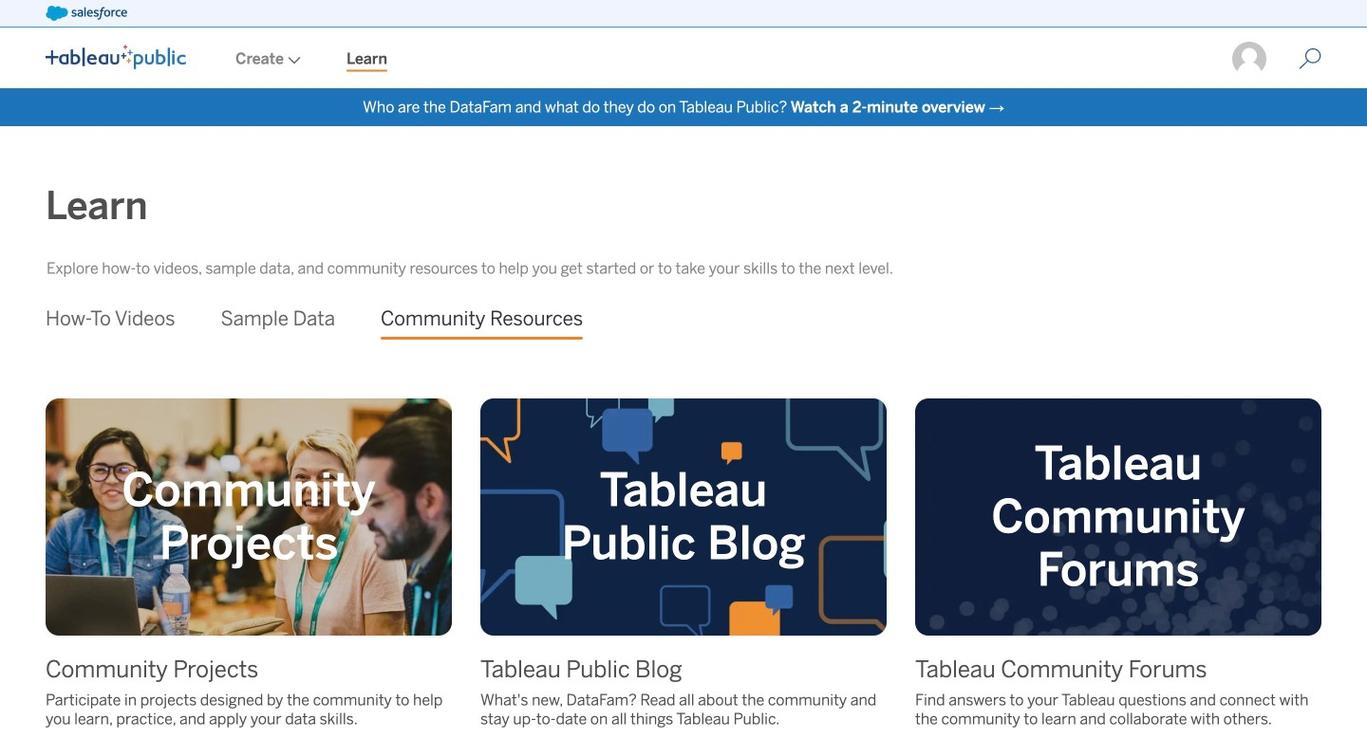 Task type: locate. For each thing, give the bounding box(es) containing it.
go to search image
[[1276, 47, 1344, 70]]

logo image
[[46, 45, 186, 69]]

salesforce logo image
[[46, 6, 127, 21]]

create image
[[284, 56, 301, 64]]



Task type: describe. For each thing, give the bounding box(es) containing it.
find answers to your tableau questions and connect with the community to learn and collaborate with others. image
[[915, 399, 1365, 636]]

gary.orlando image
[[1230, 40, 1268, 78]]

what's new, datafam? read all about the community and stay up-to-date on all things tableau public. image
[[480, 399, 930, 636]]

participate in projects designed by the community to help you learn, practice, and apply your data skills. image
[[46, 399, 495, 636]]



Task type: vqa. For each thing, say whether or not it's contained in the screenshot.
Yu
no



